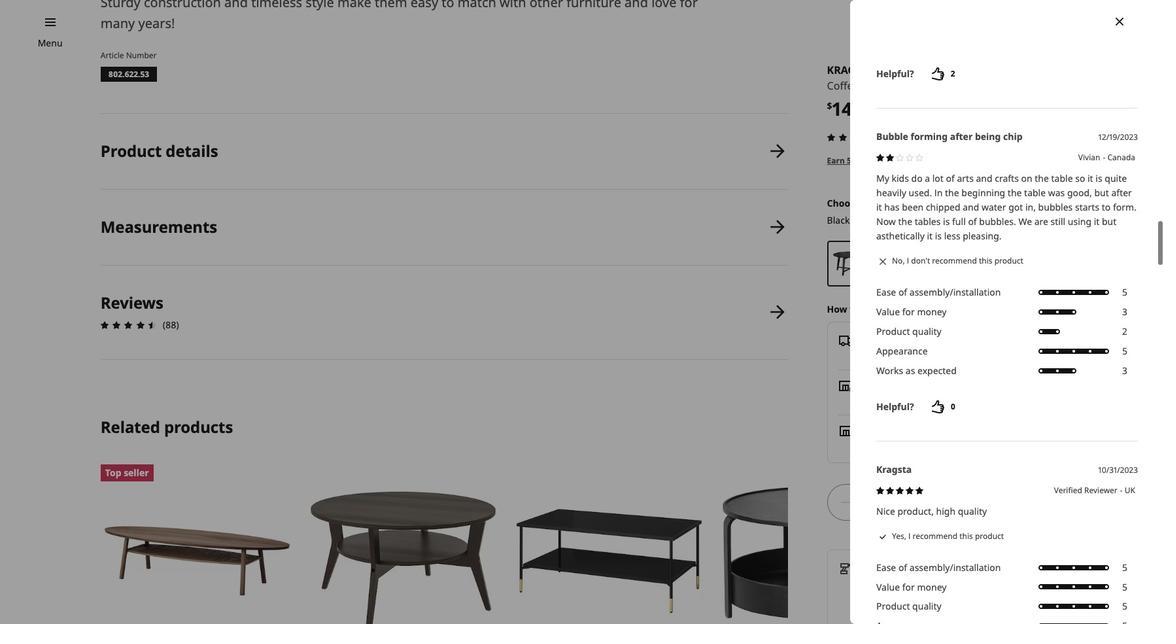 Task type: describe. For each thing, give the bounding box(es) containing it.
1 horizontal spatial this
[[980, 255, 993, 266]]

1 ikea from the left
[[915, 155, 932, 166]]

earn
[[828, 155, 845, 166]]

reviewer
[[1085, 485, 1118, 496]]

"
[[957, 79, 961, 93]]

are
[[1035, 215, 1049, 227]]

helpful? for 0 button
[[877, 400, 915, 413]]

choose color black
[[828, 197, 886, 226]]

list containing product details
[[97, 114, 788, 360]]

for for my kids do a lot of arts and crafts on the table so it is quite heavily used. in the beginning the table was good, but after it has been chipped and water got in, bubbles starts to form. now the tables is full of bubbles. we are still using it but asthetically it is less pleasing.
[[903, 305, 915, 318]]

to for add to bag
[[1009, 496, 1018, 508]]

ease for nice product, high quality
[[877, 561, 897, 574]]

to inside my kids do a lot of arts and crafts on the table so it is quite heavily used. in the beginning the table was good, but after it has been chipped and water got in, bubbles starts to form. now the tables is full of bubbles. we are still using it but asthetically it is less pleasing.
[[1102, 201, 1111, 213]]

don't
[[912, 255, 931, 266]]

product for bubble forming after being chip
[[877, 325, 911, 337]]

credit
[[1011, 155, 1035, 166]]

0 vertical spatial and
[[977, 172, 993, 184]]

at for in stock at
[[898, 438, 906, 451]]

delivery
[[865, 334, 903, 346]]

for inside available for 48146 estimated price $33
[[903, 576, 916, 588]]

it right so in the top right of the page
[[1088, 172, 1094, 184]]

using inside button
[[934, 155, 956, 166]]

color
[[863, 197, 886, 209]]

mi for in stock at canton, mi
[[945, 438, 955, 451]]

top seller link
[[101, 465, 294, 624]]

number
[[126, 50, 157, 61]]

so
[[1076, 172, 1086, 184]]

stock
[[873, 438, 895, 451]]

article number
[[101, 50, 157, 61]]

to for delivery to 48146 available
[[905, 334, 915, 346]]

assembly/installation for nice product, high quality
[[910, 561, 1001, 574]]

1 vertical spatial but
[[1103, 215, 1117, 227]]

in,
[[1026, 201, 1037, 213]]

my
[[877, 172, 890, 184]]

choose
[[828, 197, 861, 209]]

products
[[164, 416, 233, 438]]

0
[[951, 401, 956, 412]]

0 vertical spatial -
[[1104, 152, 1106, 163]]

it left has
[[877, 201, 883, 213]]

canton, for pick up at
[[907, 393, 941, 405]]

$33
[[931, 590, 947, 602]]

got
[[1009, 201, 1024, 213]]

mi for pick up at canton, mi
[[943, 393, 954, 405]]

verified
[[1055, 485, 1083, 496]]

2 horizontal spatial is
[[1096, 172, 1103, 184]]

value for my kids do a lot of arts and crafts on the table so it is quite heavily used. in the beginning the table was good, but after it has been chipped and water got in, bubbles starts to form. now the tables is full of bubbles. we are still using it but asthetically it is less pleasing.
[[877, 305, 901, 318]]

0 button
[[920, 394, 972, 420]]

card*.
[[1037, 155, 1061, 166]]

product,
[[898, 505, 934, 517]]

yes,
[[893, 531, 907, 542]]

1 vertical spatial and
[[963, 201, 980, 213]]

form.
[[1114, 201, 1137, 213]]

48146 for available for 48146 estimated price $33
[[918, 576, 943, 588]]

i for my kids do a lot of arts and crafts on the table so it is quite heavily used. in the beginning the table was good, but after it has been chipped and water got in, bubbles starts to form. now the tables is full of bubbles. we are still using it but asthetically it is less pleasing.
[[907, 255, 910, 266]]

visa
[[993, 155, 1009, 166]]

of down kragsta coffee table, white, 35 3/8 " image
[[899, 286, 908, 298]]

(88) button
[[824, 129, 906, 145]]

äsperöd coffee table, black/glass black, 45 1/4x22 7/8 " image
[[513, 465, 706, 624]]

how
[[828, 303, 848, 315]]

do
[[912, 172, 923, 184]]

dialog containing helpful?
[[851, 0, 1165, 624]]

measurements
[[101, 216, 217, 237]]

product inside button
[[101, 140, 162, 162]]

change
[[1055, 303, 1088, 315]]

stockholm coffee table, walnut veneer, 70 7/8x23 1/4 " image
[[101, 465, 294, 624]]

1 vertical spatial 2
[[1123, 325, 1128, 337]]

canton, for in stock at
[[909, 438, 942, 451]]

product quality for my kids do a lot of arts and crafts on the table so it is quite heavily used. in the beginning the table was good, but after it has been chipped and water got in, bubbles starts to form. now the tables is full of bubbles. we are still using it but asthetically it is less pleasing.
[[877, 325, 942, 337]]

available inside available for 48146 estimated price $33
[[862, 576, 901, 588]]

using inside my kids do a lot of arts and crafts on the table so it is quite heavily used. in the beginning the table was good, but after it has been chipped and water got in, bubbles starts to form. now the tables is full of bubbles. we are still using it but asthetically it is less pleasing.
[[1068, 215, 1092, 227]]

802.622.53
[[109, 69, 149, 80]]

ease of assembly/installation for my kids do a lot of arts and crafts on the table so it is quite heavily used. in the beginning the table was good, but after it has been chipped and water got in, bubbles starts to form. now the tables is full of bubbles. we are still using it but asthetically it is less pleasing.
[[877, 286, 1001, 298]]

my kids do a lot of arts and crafts on the table so it is quite heavily used. in the beginning the table was good, but after it has been chipped and water got in, bubbles starts to form. now the tables is full of bubbles. we are still using it but asthetically it is less pleasing.
[[877, 172, 1137, 242]]

as
[[906, 364, 916, 377]]

works
[[877, 364, 904, 377]]

it down tables at the top of page
[[927, 229, 933, 242]]

it down starts
[[1095, 215, 1100, 227]]

5 5 from the top
[[1123, 600, 1128, 613]]

the up asthetically at the top right of page
[[899, 215, 913, 227]]

(88) for bottom review: 4.3 out of 5 stars. total reviews: 88 image
[[163, 318, 179, 331]]

48146 for delivery to 48146 available
[[917, 334, 943, 346]]

1 vertical spatial this
[[960, 531, 974, 542]]

1 vertical spatial -
[[1121, 485, 1123, 496]]

1 horizontal spatial is
[[944, 215, 950, 227]]

to for how to get it
[[850, 303, 860, 315]]

of right lot
[[947, 172, 955, 184]]

full
[[953, 215, 966, 227]]

12/19/2023
[[1099, 131, 1139, 142]]

measurements button
[[101, 190, 788, 265]]

10/31/2023
[[1099, 464, 1139, 475]]

0 vertical spatial but
[[1095, 186, 1110, 199]]

estimated
[[862, 590, 905, 602]]

assembly
[[862, 561, 906, 574]]

0 vertical spatial product
[[995, 255, 1024, 266]]

nice product, high quality
[[877, 505, 988, 517]]

pick
[[862, 393, 879, 405]]

the right on
[[1035, 172, 1050, 184]]

of right full
[[969, 215, 977, 227]]

of left by
[[899, 561, 908, 574]]

>
[[1093, 155, 1097, 166]]

water
[[982, 201, 1007, 213]]

2 inside button
[[951, 68, 956, 79]]

reviews heading
[[101, 292, 163, 313]]

0 horizontal spatial is
[[936, 229, 942, 242]]

jakobsfors coffee table, dark brown stained oak veneer, 31 1/2 " image
[[307, 465, 500, 624]]

3/8
[[938, 79, 954, 93]]

pick up at canton, mi
[[862, 393, 954, 405]]

5%
[[847, 155, 859, 166]]

at for pick up at
[[896, 393, 905, 405]]

bubbles.
[[980, 215, 1017, 227]]

forming
[[911, 130, 948, 142]]

review: 4.3 out of 5 stars. total reviews: 88 image inside (88) button
[[824, 129, 887, 145]]

high
[[937, 505, 956, 517]]

good,
[[1068, 186, 1093, 199]]

kragsta
[[828, 63, 874, 77]]

quality for nice product, high quality
[[913, 600, 942, 613]]

bubbles
[[1039, 201, 1073, 213]]

product details button
[[101, 114, 788, 189]]

after inside my kids do a lot of arts and crafts on the table so it is quite heavily used. in the beginning the table was good, but after it has been chipped and water got in, bubbles starts to form. now the tables is full of bubbles. we are still using it but asthetically it is less pleasing.
[[1112, 186, 1133, 199]]

kragsta
[[877, 463, 912, 475]]

being
[[976, 130, 1001, 142]]

the inside button
[[958, 155, 971, 166]]

vivian - canada
[[1079, 152, 1136, 163]]

48146 button
[[918, 576, 943, 588]]

seller
[[124, 467, 149, 479]]

black,
[[892, 79, 921, 93]]

vivian
[[1079, 152, 1101, 163]]

pick up at canton, mi group
[[862, 393, 954, 405]]

asthetically
[[877, 229, 925, 242]]

in stock at canton, mi group
[[862, 438, 955, 451]]

details
[[1063, 155, 1091, 166]]

available for 48146 estimated price $33
[[862, 576, 947, 602]]

store
[[1090, 303, 1112, 315]]

(88) for review: 4.3 out of 5 stars. total reviews: 88 image in (88) button
[[890, 131, 906, 143]]



Task type: vqa. For each thing, say whether or not it's contained in the screenshot.
right "In"
yes



Task type: locate. For each thing, give the bounding box(es) containing it.
product down assembly
[[877, 600, 911, 613]]

and up full
[[963, 201, 980, 213]]

this up taskrabbit
[[960, 531, 974, 542]]

0 horizontal spatial ikea
[[915, 155, 932, 166]]

ease left by
[[877, 561, 897, 574]]

2 ease from the top
[[877, 561, 897, 574]]

at right stock
[[898, 438, 906, 451]]

ikea left visa
[[973, 155, 991, 166]]

1 vertical spatial at
[[896, 393, 905, 405]]

top seller
[[105, 467, 149, 479]]

3 for works as expected
[[1123, 364, 1128, 377]]

product details heading
[[101, 140, 218, 162]]

kragsta coffee table, white, 35 3/8 " image
[[881, 246, 917, 281]]

2 ikea from the left
[[973, 155, 991, 166]]

4 5 from the top
[[1123, 581, 1128, 593]]

48146
[[917, 334, 943, 346], [918, 576, 943, 588]]

1 vertical spatial 3
[[1123, 364, 1128, 377]]

verified reviewer - uk
[[1055, 485, 1136, 496]]

1 assembly/installation from the top
[[910, 286, 1001, 298]]

related products
[[101, 416, 233, 438]]

available up the works
[[878, 348, 917, 360]]

related
[[101, 416, 160, 438]]

1 vertical spatial value
[[877, 581, 901, 593]]

0 vertical spatial ease of assembly/installation
[[877, 286, 1001, 298]]

48146 up $33
[[918, 576, 943, 588]]

table up was
[[1052, 172, 1074, 184]]

chipped
[[926, 201, 961, 213]]

0 horizontal spatial this
[[960, 531, 974, 542]]

ease of assembly/installation for nice product, high quality
[[877, 561, 1001, 574]]

Quantity input value text field
[[859, 484, 877, 521]]

1 horizontal spatial review: 4.3 out of 5 stars. total reviews: 88 image
[[824, 129, 887, 145]]

but
[[1095, 186, 1110, 199], [1103, 215, 1117, 227]]

product quality for nice product, high quality
[[877, 600, 942, 613]]

1 vertical spatial mi
[[945, 438, 955, 451]]

delivery to 48146 available
[[865, 334, 943, 360]]

1 vertical spatial quality
[[958, 505, 988, 517]]

for for nice product, high quality
[[903, 581, 915, 593]]

earn 5% in rewards at ikea using the ikea visa credit card*. details >
[[828, 155, 1097, 166]]

1 vertical spatial helpful?
[[877, 400, 915, 413]]

in
[[861, 155, 869, 166]]

2 vertical spatial at
[[898, 438, 906, 451]]

canton, down works as expected
[[907, 393, 941, 405]]

chip
[[1004, 130, 1023, 142]]

0 vertical spatial table
[[1052, 172, 1074, 184]]

0 vertical spatial value
[[877, 305, 901, 318]]

in left stock
[[862, 438, 870, 451]]

1 vertical spatial using
[[1068, 215, 1092, 227]]

add to bag button
[[913, 484, 1112, 521]]

is left full
[[944, 215, 950, 227]]

- right >
[[1104, 152, 1106, 163]]

canton, up kragsta
[[909, 438, 942, 451]]

0 vertical spatial i
[[907, 255, 910, 266]]

change store button
[[1055, 302, 1112, 317]]

quality down the 48146 "button"
[[913, 600, 942, 613]]

ikea up a
[[915, 155, 932, 166]]

1 vertical spatial money
[[918, 581, 947, 593]]

1 5 from the top
[[1123, 286, 1128, 298]]

no, i don't recommend this product
[[893, 255, 1024, 266]]

i right no,
[[907, 255, 910, 266]]

1 helpful? from the top
[[877, 67, 915, 80]]

0 vertical spatial this
[[980, 255, 993, 266]]

uk
[[1125, 485, 1136, 496]]

value up delivery
[[877, 305, 901, 318]]

product left details
[[101, 140, 162, 162]]

after up form.
[[1112, 186, 1133, 199]]

0 vertical spatial in
[[935, 186, 943, 199]]

product quality down the 48146 "button"
[[877, 600, 942, 613]]

and up beginning
[[977, 172, 993, 184]]

2 vertical spatial quality
[[913, 600, 942, 613]]

product details
[[101, 140, 218, 162]]

by
[[908, 561, 919, 574]]

product quality up appearance
[[877, 325, 942, 337]]

1 horizontal spatial after
[[1112, 186, 1133, 199]]

1 horizontal spatial in
[[935, 186, 943, 199]]

at right up
[[896, 393, 905, 405]]

still
[[1051, 215, 1066, 227]]

1 vertical spatial recommend
[[913, 531, 958, 542]]

1 value for money from the top
[[877, 305, 947, 318]]

canton, mi button down expected
[[907, 393, 954, 405]]

canton, mi button for pick up at
[[907, 393, 954, 405]]

menu button
[[38, 36, 63, 50]]

value for money for nice product, high quality
[[877, 581, 947, 593]]

assembly by taskrabbit
[[862, 561, 970, 574]]

dialog
[[851, 0, 1165, 624]]

1 horizontal spatial ikea
[[973, 155, 991, 166]]

helpful? left the 35
[[877, 67, 915, 80]]

is left quite
[[1096, 172, 1103, 184]]

i for nice product, high quality
[[909, 531, 911, 542]]

0 vertical spatial 3
[[1123, 305, 1128, 318]]

recommend down less
[[933, 255, 978, 266]]

quality left the add at right bottom
[[958, 505, 988, 517]]

to right delivery
[[905, 334, 915, 346]]

0 vertical spatial canton,
[[907, 393, 941, 405]]

of
[[947, 172, 955, 184], [969, 215, 977, 227], [899, 286, 908, 298], [899, 561, 908, 574]]

in down lot
[[935, 186, 943, 199]]

this
[[980, 255, 993, 266], [960, 531, 974, 542]]

ease up get
[[877, 286, 897, 298]]

starts
[[1076, 201, 1100, 213]]

0 vertical spatial product quality
[[877, 325, 942, 337]]

borgeby coffee table, black, 27 1/2 " image
[[719, 465, 912, 624]]

canton, mi button for in stock at
[[909, 438, 955, 451]]

i right yes,
[[909, 531, 911, 542]]

review: 4.3 out of 5 stars. total reviews: 88 image up 5%
[[824, 129, 887, 145]]

to left get
[[850, 303, 860, 315]]

quality up appearance
[[913, 325, 942, 337]]

2 value for money from the top
[[877, 581, 947, 593]]

value for money down by
[[877, 581, 947, 593]]

1 vertical spatial product
[[976, 531, 1005, 542]]

1 ease of assembly/installation from the top
[[877, 286, 1001, 298]]

0 horizontal spatial -
[[1104, 152, 1106, 163]]

but down form.
[[1103, 215, 1117, 227]]

1 vertical spatial assembly/installation
[[910, 561, 1001, 574]]

1 vertical spatial product
[[877, 325, 911, 337]]

1 vertical spatial value for money
[[877, 581, 947, 593]]

article
[[101, 50, 124, 61]]

top
[[105, 467, 121, 479]]

0 horizontal spatial review: 4.3 out of 5 stars. total reviews: 88 image
[[97, 317, 160, 333]]

review: 4.3 out of 5 stars. total reviews: 88 image down reviews heading
[[97, 317, 160, 333]]

0 vertical spatial recommend
[[933, 255, 978, 266]]

value for money up delivery to 48146 available
[[877, 305, 947, 318]]

after up earn 5% in rewards at ikea using the ikea visa credit card*. details >
[[951, 130, 973, 142]]

and
[[977, 172, 993, 184], [963, 201, 980, 213]]

ikea
[[915, 155, 932, 166], [973, 155, 991, 166]]

1 vertical spatial canton, mi button
[[909, 438, 955, 451]]

0 vertical spatial canton, mi button
[[907, 393, 954, 405]]

change store
[[1055, 303, 1112, 315]]

0 vertical spatial (88)
[[890, 131, 906, 143]]

1 value from the top
[[877, 305, 901, 318]]

2 helpful? from the top
[[877, 400, 915, 413]]

0 vertical spatial 2
[[951, 68, 956, 79]]

0 vertical spatial review: 4.3 out of 5 stars. total reviews: 88 image
[[824, 129, 887, 145]]

1 vertical spatial (88)
[[163, 318, 179, 331]]

rewards
[[871, 155, 902, 166]]

document containing helpful?
[[851, 0, 1165, 624]]

yes, i recommend this product
[[893, 531, 1005, 542]]

pleasing.
[[963, 229, 1002, 242]]

this down pleasing.
[[980, 255, 993, 266]]

bubble
[[877, 130, 909, 142]]

0 vertical spatial assembly/installation
[[910, 286, 1001, 298]]

ease for my kids do a lot of arts and crafts on the table so it is quite heavily used. in the beginning the table was good, but after it has been chipped and water got in, bubbles starts to form. now the tables is full of bubbles. we are still using it but asthetically it is less pleasing.
[[877, 286, 897, 298]]

quality for my kids do a lot of arts and crafts on the table so it is quite heavily used. in the beginning the table was good, but after it has been chipped and water got in, bubbles starts to form. now the tables is full of bubbles. we are still using it but asthetically it is less pleasing.
[[913, 325, 942, 337]]

2 product quality from the top
[[877, 600, 942, 613]]

0 vertical spatial quality
[[913, 325, 942, 337]]

1 vertical spatial table
[[1025, 186, 1046, 199]]

ease of assembly/installation down don't
[[877, 286, 1001, 298]]

1 vertical spatial 48146
[[918, 576, 943, 588]]

value for nice product, high quality
[[877, 581, 901, 593]]

35
[[924, 79, 936, 93]]

list
[[97, 114, 788, 360]]

0 horizontal spatial 2
[[951, 68, 956, 79]]

been
[[902, 201, 924, 213]]

149
[[833, 96, 864, 121]]

0 horizontal spatial using
[[934, 155, 956, 166]]

bubble forming after being chip
[[877, 130, 1023, 142]]

table up in,
[[1025, 186, 1046, 199]]

1 horizontal spatial 2
[[1123, 325, 1128, 337]]

after
[[951, 130, 973, 142], [1112, 186, 1133, 199]]

0 horizontal spatial table
[[1025, 186, 1046, 199]]

recommend down nice product, high quality at the right of page
[[913, 531, 958, 542]]

2 assembly/installation from the top
[[910, 561, 1001, 574]]

available inside delivery to 48146 available
[[878, 348, 917, 360]]

to inside button
[[1009, 496, 1018, 508]]

to left form.
[[1102, 201, 1111, 213]]

2 ease of assembly/installation from the top
[[877, 561, 1001, 574]]

at up kids
[[904, 155, 912, 166]]

helpful? down the works
[[877, 400, 915, 413]]

crafts
[[995, 172, 1019, 184]]

product up appearance
[[877, 325, 911, 337]]

bag
[[1021, 496, 1038, 508]]

1 horizontal spatial using
[[1068, 215, 1092, 227]]

0 vertical spatial available
[[878, 348, 917, 360]]

1 vertical spatial available
[[862, 576, 901, 588]]

0 vertical spatial helpful?
[[877, 67, 915, 80]]

1 horizontal spatial table
[[1052, 172, 1074, 184]]

appearance
[[877, 345, 928, 357]]

product down the add at right bottom
[[976, 531, 1005, 542]]

mi down 0 button
[[945, 438, 955, 451]]

kragsta coffee table, black, 35 3/8 " $ 149 99
[[828, 63, 961, 121]]

1 3 from the top
[[1123, 305, 1128, 318]]

2 money from the top
[[918, 581, 947, 593]]

canton, mi button down 0 button
[[909, 438, 955, 451]]

1 vertical spatial product quality
[[877, 600, 942, 613]]

3 5 from the top
[[1123, 561, 1128, 574]]

2 vertical spatial is
[[936, 229, 942, 242]]

money for nice product, high quality
[[918, 581, 947, 593]]

3
[[1123, 305, 1128, 318], [1123, 364, 1128, 377]]

it
[[1088, 172, 1094, 184], [877, 201, 883, 213], [1095, 215, 1100, 227], [927, 229, 933, 242], [879, 303, 886, 315]]

reviews
[[101, 292, 163, 313]]

3 for value for money
[[1123, 305, 1128, 318]]

using
[[934, 155, 956, 166], [1068, 215, 1092, 227]]

1 vertical spatial in
[[862, 438, 870, 451]]

the up got
[[1008, 186, 1022, 199]]

1 horizontal spatial (88)
[[890, 131, 906, 143]]

available up estimated
[[862, 576, 901, 588]]

money
[[918, 305, 947, 318], [918, 581, 947, 593]]

0 vertical spatial is
[[1096, 172, 1103, 184]]

0 vertical spatial money
[[918, 305, 947, 318]]

the up arts
[[958, 155, 971, 166]]

product
[[995, 255, 1024, 266], [976, 531, 1005, 542]]

1 vertical spatial review: 4.3 out of 5 stars. total reviews: 88 image
[[97, 317, 160, 333]]

0 vertical spatial using
[[934, 155, 956, 166]]

has
[[885, 201, 900, 213]]

less
[[945, 229, 961, 242]]

kids
[[892, 172, 910, 184]]

value
[[877, 305, 901, 318], [877, 581, 901, 593]]

heavily
[[877, 186, 907, 199]]

1 vertical spatial is
[[944, 215, 950, 227]]

right image
[[1086, 339, 1101, 355]]

assembly/installation for my kids do a lot of arts and crafts on the table so it is quite heavily used. in the beginning the table was good, but after it has been chipped and water got in, bubbles starts to form. now the tables is full of bubbles. we are still using it but asthetically it is less pleasing.
[[910, 286, 1001, 298]]

2 button
[[920, 61, 971, 87]]

ease of assembly/installation up the 48146 "button"
[[877, 561, 1001, 574]]

48146 inside delivery to 48146 available
[[917, 334, 943, 346]]

35 3/8 " button
[[924, 78, 961, 94]]

at inside button
[[904, 155, 912, 166]]

to left bag
[[1009, 496, 1018, 508]]

48146 inside available for 48146 estimated price $33
[[918, 576, 943, 588]]

product down pleasing.
[[995, 255, 1024, 266]]

mi down expected
[[943, 393, 954, 405]]

product for kragsta
[[877, 600, 911, 613]]

0 vertical spatial 48146
[[917, 334, 943, 346]]

0 vertical spatial mi
[[943, 393, 954, 405]]

0 vertical spatial after
[[951, 130, 973, 142]]

0 vertical spatial product
[[101, 140, 162, 162]]

- left uk
[[1121, 485, 1123, 496]]

money for my kids do a lot of arts and crafts on the table so it is quite heavily used. in the beginning the table was good, but after it has been chipped and water got in, bubbles starts to form. now the tables is full of bubbles. we are still using it but asthetically it is less pleasing.
[[918, 305, 947, 318]]

2 value from the top
[[877, 581, 901, 593]]

money up delivery to 48146 available
[[918, 305, 947, 318]]

0 horizontal spatial (88)
[[163, 318, 179, 331]]

1 vertical spatial i
[[909, 531, 911, 542]]

1 product quality from the top
[[877, 325, 942, 337]]

but down quite
[[1095, 186, 1110, 199]]

i
[[907, 255, 910, 266], [909, 531, 911, 542]]

1 ease from the top
[[877, 286, 897, 298]]

value down assembly
[[877, 581, 901, 593]]

1 vertical spatial canton,
[[909, 438, 942, 451]]

document
[[851, 0, 1165, 624]]

0 horizontal spatial after
[[951, 130, 973, 142]]

is left less
[[936, 229, 942, 242]]

(88) down reviews heading
[[163, 318, 179, 331]]

0 vertical spatial at
[[904, 155, 912, 166]]

1 vertical spatial ease of assembly/installation
[[877, 561, 1001, 574]]

0 vertical spatial value for money
[[877, 305, 947, 318]]

(88) up rewards
[[890, 131, 906, 143]]

measurements heading
[[101, 216, 217, 237]]

helpful? for 2 button in the right of the page
[[877, 67, 915, 80]]

up
[[882, 393, 894, 405]]

assembly/installation up the 48146 "button"
[[910, 561, 1001, 574]]

in inside my kids do a lot of arts and crafts on the table so it is quite heavily used. in the beginning the table was good, but after it has been chipped and water got in, bubbles starts to form. now the tables is full of bubbles. we are still using it but asthetically it is less pleasing.
[[935, 186, 943, 199]]

0 vertical spatial ease
[[877, 286, 897, 298]]

using up lot
[[934, 155, 956, 166]]

48146 up expected
[[917, 334, 943, 346]]

2 vertical spatial product
[[877, 600, 911, 613]]

99
[[867, 100, 878, 112]]

1 vertical spatial after
[[1112, 186, 1133, 199]]

nice
[[877, 505, 896, 517]]

1 horizontal spatial -
[[1121, 485, 1123, 496]]

2 5 from the top
[[1123, 345, 1128, 357]]

works as expected
[[877, 364, 957, 377]]

for
[[903, 305, 915, 318], [903, 576, 916, 588], [903, 581, 915, 593]]

money down taskrabbit
[[918, 581, 947, 593]]

assembly/installation down 'no, i don't recommend this product' at the top
[[910, 286, 1001, 298]]

menu
[[38, 37, 63, 49]]

get
[[862, 303, 877, 315]]

quite
[[1105, 172, 1128, 184]]

1 vertical spatial ease
[[877, 561, 897, 574]]

value for money for my kids do a lot of arts and crafts on the table so it is quite heavily used. in the beginning the table was good, but after it has been chipped and water got in, bubbles starts to form. now the tables is full of bubbles. we are still using it but asthetically it is less pleasing.
[[877, 305, 947, 318]]

details
[[166, 140, 218, 162]]

value for money
[[877, 305, 947, 318], [877, 581, 947, 593]]

now
[[877, 215, 896, 227]]

the up chipped
[[946, 186, 960, 199]]

to inside delivery to 48146 available
[[905, 334, 915, 346]]

kragsta coffee table, black, 35 3/8 " image
[[833, 246, 868, 281]]

$
[[828, 100, 833, 112]]

2 3 from the top
[[1123, 364, 1128, 377]]

-
[[1104, 152, 1106, 163], [1121, 485, 1123, 496]]

review: 4.3 out of 5 stars. total reviews: 88 image
[[824, 129, 887, 145], [97, 317, 160, 333]]

1 money from the top
[[918, 305, 947, 318]]

using down starts
[[1068, 215, 1092, 227]]

(88) inside (88) button
[[890, 131, 906, 143]]

it right get
[[879, 303, 886, 315]]

0 horizontal spatial in
[[862, 438, 870, 451]]

a
[[925, 172, 931, 184]]



